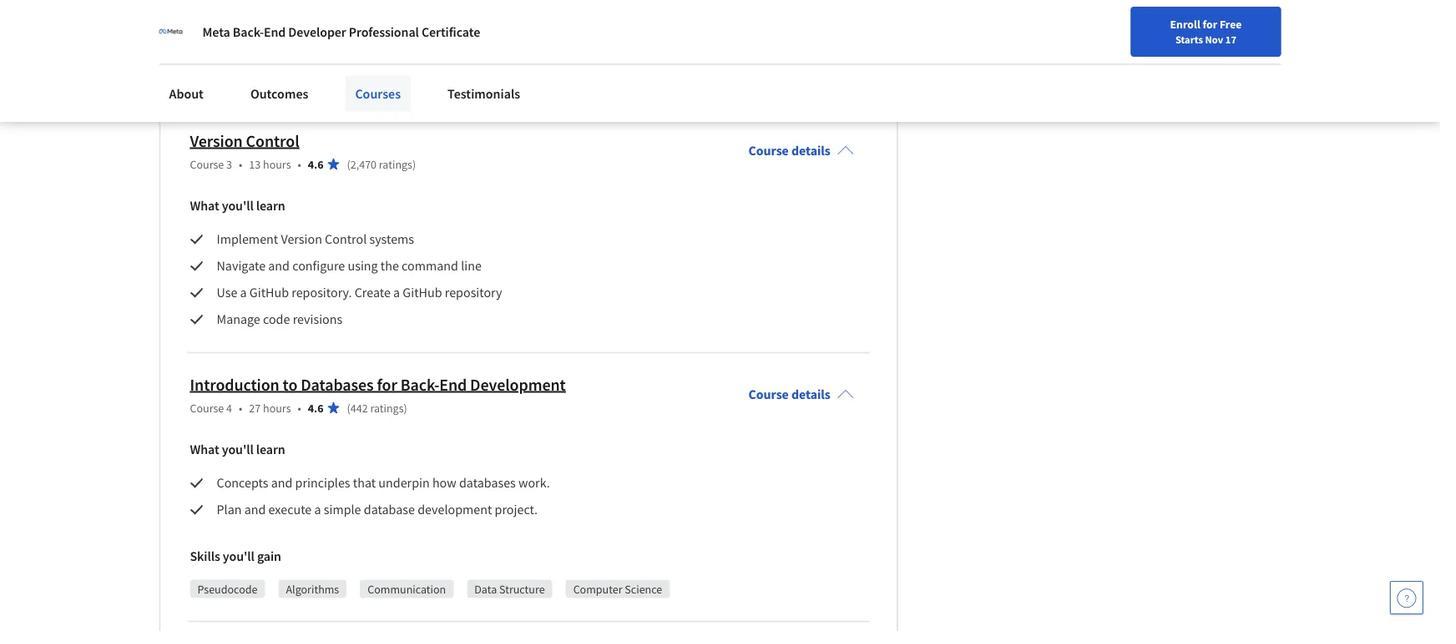 Task type: vqa. For each thing, say whether or not it's contained in the screenshot.
COURSERA 'image' on the left of page
no



Task type: describe. For each thing, give the bounding box(es) containing it.
what you'll learn for concepts
[[190, 442, 285, 458]]

shell)
[[425, 69, 453, 84]]

what you'll learn for implement
[[190, 198, 285, 214]]

the
[[381, 258, 399, 275]]

implement
[[217, 231, 278, 248]]

execute
[[268, 502, 312, 518]]

work.
[[518, 475, 550, 492]]

science
[[625, 582, 662, 597]]

navigate
[[217, 258, 266, 275]]

1 vertical spatial and
[[271, 475, 293, 492]]

version control
[[190, 131, 299, 151]]

course details button for version control
[[735, 119, 867, 183]]

for inside enroll for free starts nov 17
[[1203, 17, 1217, 32]]

) for to
[[404, 401, 407, 416]]

• right 13
[[298, 157, 301, 172]]

and for version
[[268, 258, 290, 275]]

certificate
[[421, 23, 480, 40]]

0 horizontal spatial end
[[264, 23, 286, 40]]

principles
[[295, 475, 350, 492]]

using
[[348, 258, 378, 275]]

repository.
[[292, 285, 352, 301]]

systems
[[369, 231, 414, 248]]

meta image
[[159, 20, 182, 43]]

development
[[418, 502, 492, 518]]

testimonials link
[[438, 75, 530, 112]]

1 horizontal spatial a
[[314, 502, 321, 518]]

2 horizontal spatial a
[[393, 285, 400, 301]]

free
[[1220, 17, 1242, 32]]

meta
[[202, 23, 230, 40]]

skills for algorithms
[[190, 548, 220, 565]]

• right 3
[[239, 157, 242, 172]]

3
[[226, 157, 232, 172]]

introduction to databases for back-end development
[[190, 374, 566, 395]]

introduction
[[190, 374, 279, 395]]

communication
[[368, 582, 446, 597]]

navigate and configure using the command line
[[217, 258, 484, 275]]

testimonials
[[448, 85, 520, 102]]

course 4 • 27 hours •
[[190, 401, 301, 416]]

outcomes
[[250, 85, 308, 102]]

starts
[[1175, 33, 1203, 46]]

2,470
[[350, 157, 377, 172]]

underpin
[[378, 475, 430, 492]]

442
[[350, 401, 368, 416]]

enroll for free starts nov 17
[[1170, 17, 1242, 46]]

nov
[[1205, 33, 1223, 46]]

that
[[353, 475, 376, 492]]

english button
[[1090, 0, 1191, 54]]

) for control
[[412, 157, 416, 172]]

concepts
[[217, 475, 268, 492]]

data
[[474, 582, 497, 597]]

create
[[355, 285, 391, 301]]

implement version control systems
[[217, 231, 417, 248]]

2 github from the left
[[403, 285, 442, 301]]

computer
[[573, 582, 622, 597]]

concepts and principles that underpin how databases work.
[[217, 475, 550, 492]]

meta back-end developer professional certificate
[[202, 23, 480, 40]]

0 horizontal spatial for
[[377, 374, 397, 395]]

0 vertical spatial control
[[246, 131, 299, 151]]

manage code revisions
[[217, 311, 342, 328]]

27
[[249, 401, 261, 416]]

skills you'll gain for algorithms
[[190, 548, 281, 565]]

databases
[[459, 475, 516, 492]]

how
[[432, 475, 456, 492]]

17
[[1225, 33, 1237, 46]]

bash (unix shell)
[[370, 69, 453, 84]]

and for and
[[244, 502, 266, 518]]

developer
[[288, 23, 346, 40]]

project.
[[495, 502, 538, 518]]

courses link
[[345, 75, 411, 112]]

hours for control
[[263, 157, 291, 172]]

1 vertical spatial control
[[325, 231, 367, 248]]

hours for to
[[263, 401, 291, 416]]

plan and execute a simple database development project.
[[217, 502, 538, 518]]

use a github repository. create a github repository
[[217, 285, 502, 301]]

simple
[[324, 502, 361, 518]]

skills for bash (unix shell)
[[190, 36, 220, 53]]

line
[[461, 258, 482, 275]]

version control link
[[190, 131, 299, 151]]

about
[[169, 85, 204, 102]]

• right 4
[[239, 401, 242, 416]]



Task type: locate. For each thing, give the bounding box(es) containing it.
skills
[[190, 36, 220, 53], [190, 548, 220, 565]]

what you'll learn up "concepts"
[[190, 442, 285, 458]]

( down the databases
[[347, 401, 350, 416]]

for up nov
[[1203, 17, 1217, 32]]

1 course details button from the top
[[735, 119, 867, 183]]

0 horizontal spatial a
[[240, 285, 247, 301]]

1 vertical spatial what you'll learn
[[190, 442, 285, 458]]

)
[[412, 157, 416, 172], [404, 401, 407, 416]]

configure
[[292, 258, 345, 275]]

development
[[470, 374, 566, 395]]

1 what you'll learn from the top
[[190, 198, 285, 214]]

what for concepts and principles that underpin how databases work.
[[190, 442, 219, 458]]

0 vertical spatial and
[[268, 258, 290, 275]]

computer science
[[573, 582, 662, 597]]

skills you'll gain for bash (unix shell)
[[190, 36, 281, 53]]

2 skills from the top
[[190, 548, 220, 565]]

gain left developer
[[257, 36, 281, 53]]

0 vertical spatial back-
[[233, 23, 264, 40]]

13
[[249, 157, 261, 172]]

learn up 'implement'
[[256, 198, 285, 214]]

you'll up the pseudocode
[[223, 548, 254, 565]]

1 skills from the top
[[190, 36, 220, 53]]

details
[[791, 143, 831, 159], [791, 386, 831, 403]]

0 horizontal spatial control
[[246, 131, 299, 151]]

1 vertical spatial course details button
[[735, 363, 867, 427]]

0 vertical spatial hours
[[263, 157, 291, 172]]

learn for implement
[[256, 198, 285, 214]]

gain down execute
[[257, 548, 281, 565]]

gain for bash (unix shell)
[[257, 36, 281, 53]]

plan
[[217, 502, 242, 518]]

2 vertical spatial and
[[244, 502, 266, 518]]

you'll up outcomes link
[[223, 36, 254, 53]]

details for introduction to databases for back-end development
[[791, 386, 831, 403]]

control up 13
[[246, 131, 299, 151]]

outcomes link
[[240, 75, 318, 112]]

a
[[240, 285, 247, 301], [393, 285, 400, 301], [314, 502, 321, 518]]

learn
[[256, 198, 285, 214], [256, 442, 285, 458]]

) right 2,470
[[412, 157, 416, 172]]

what for implement version control systems
[[190, 198, 219, 214]]

1 vertical spatial 4.6
[[308, 401, 323, 416]]

0 vertical spatial course details
[[748, 143, 831, 159]]

1 vertical spatial end
[[439, 374, 467, 395]]

pseudocode
[[197, 582, 258, 597]]

professional
[[349, 23, 419, 40]]

2 what you'll learn from the top
[[190, 442, 285, 458]]

for
[[1203, 17, 1217, 32], [377, 374, 397, 395]]

2 course details button from the top
[[735, 363, 867, 427]]

0 horizontal spatial back-
[[233, 23, 264, 40]]

2 learn from the top
[[256, 442, 285, 458]]

1 hours from the top
[[263, 157, 291, 172]]

you'll up 'implement'
[[222, 198, 254, 214]]

hours
[[263, 157, 291, 172], [263, 401, 291, 416]]

1 vertical spatial what
[[190, 442, 219, 458]]

4.6 for to
[[308, 401, 323, 416]]

1 vertical spatial )
[[404, 401, 407, 416]]

None search field
[[238, 10, 639, 44]]

for up ( 442 ratings )
[[377, 374, 397, 395]]

github
[[250, 285, 289, 301], [403, 285, 442, 301]]

back- up ( 442 ratings )
[[400, 374, 439, 395]]

what up "concepts"
[[190, 442, 219, 458]]

use
[[217, 285, 237, 301]]

4.6 for control
[[308, 157, 323, 172]]

0 vertical spatial what you'll learn
[[190, 198, 285, 214]]

1 horizontal spatial control
[[325, 231, 367, 248]]

algorithms
[[286, 582, 339, 597]]

1 vertical spatial details
[[791, 386, 831, 403]]

ratings
[[379, 157, 412, 172], [370, 401, 404, 416]]

end left developer
[[264, 23, 286, 40]]

course details
[[748, 143, 831, 159], [748, 386, 831, 403]]

course details button for introduction to databases for back-end development
[[735, 363, 867, 427]]

and right navigate
[[268, 258, 290, 275]]

2 ( from the top
[[347, 401, 350, 416]]

manage
[[217, 311, 260, 328]]

end
[[264, 23, 286, 40], [439, 374, 467, 395]]

revisions
[[293, 311, 342, 328]]

and up execute
[[271, 475, 293, 492]]

1 vertical spatial skills you'll gain
[[190, 548, 281, 565]]

gain
[[257, 36, 281, 53], [257, 548, 281, 565]]

( 2,470 ratings )
[[347, 157, 416, 172]]

1 4.6 from the top
[[308, 157, 323, 172]]

1 vertical spatial gain
[[257, 548, 281, 565]]

0 vertical spatial course details button
[[735, 119, 867, 183]]

ratings for to
[[370, 401, 404, 416]]

1 skills you'll gain from the top
[[190, 36, 281, 53]]

a right use
[[240, 285, 247, 301]]

and right "plan"
[[244, 502, 266, 518]]

1 learn from the top
[[256, 198, 285, 214]]

1 github from the left
[[250, 285, 289, 301]]

what up 'implement'
[[190, 198, 219, 214]]

2 gain from the top
[[257, 548, 281, 565]]

skills you'll gain up outcomes link
[[190, 36, 281, 53]]

0 vertical spatial ratings
[[379, 157, 412, 172]]

and
[[268, 258, 290, 275], [271, 475, 293, 492], [244, 502, 266, 518]]

skills you'll gain up the pseudocode
[[190, 548, 281, 565]]

skills right 'meta' icon
[[190, 36, 220, 53]]

course details for version control
[[748, 143, 831, 159]]

learn for concepts
[[256, 442, 285, 458]]

details for version control
[[791, 143, 831, 159]]

hours right 13
[[263, 157, 291, 172]]

command
[[402, 258, 458, 275]]

( for to
[[347, 401, 350, 416]]

1 vertical spatial version
[[281, 231, 322, 248]]

data structure
[[474, 582, 545, 597]]

show notifications image
[[1215, 21, 1235, 41]]

1 details from the top
[[791, 143, 831, 159]]

course 3 • 13 hours •
[[190, 157, 301, 172]]

(unix
[[397, 69, 422, 84]]

1 horizontal spatial end
[[439, 374, 467, 395]]

1 vertical spatial skills
[[190, 548, 220, 565]]

0 vertical spatial skills you'll gain
[[190, 36, 281, 53]]

end left development
[[439, 374, 467, 395]]

course details for introduction to databases for back-end development
[[748, 386, 831, 403]]

to
[[283, 374, 297, 395]]

back- right the meta
[[233, 23, 264, 40]]

0 horizontal spatial version
[[190, 131, 243, 151]]

0 vertical spatial 4.6
[[308, 157, 323, 172]]

( down courses link
[[347, 157, 350, 172]]

0 horizontal spatial github
[[250, 285, 289, 301]]

0 vertical spatial version
[[190, 131, 243, 151]]

hours right the 27
[[263, 401, 291, 416]]

a left the simple
[[314, 502, 321, 518]]

learn up "concepts"
[[256, 442, 285, 458]]

you'll up "concepts"
[[222, 442, 254, 458]]

you'll
[[223, 36, 254, 53], [222, 198, 254, 214], [222, 442, 254, 458], [223, 548, 254, 565]]

back-
[[233, 23, 264, 40], [400, 374, 439, 395]]

2 what from the top
[[190, 442, 219, 458]]

bash
[[370, 69, 394, 84]]

version up configure
[[281, 231, 322, 248]]

enroll
[[1170, 17, 1200, 32]]

1 vertical spatial course details
[[748, 386, 831, 403]]

0 vertical spatial what
[[190, 198, 219, 214]]

2 hours from the top
[[263, 401, 291, 416]]

ratings for control
[[379, 157, 412, 172]]

( for control
[[347, 157, 350, 172]]

skills up the pseudocode
[[190, 548, 220, 565]]

about link
[[159, 75, 214, 112]]

what you'll learn up 'implement'
[[190, 198, 285, 214]]

ratings down introduction to databases for back-end development 'link'
[[370, 401, 404, 416]]

a right create at top left
[[393, 285, 400, 301]]

control
[[246, 131, 299, 151], [325, 231, 367, 248]]

1 vertical spatial learn
[[256, 442, 285, 458]]

github down command
[[403, 285, 442, 301]]

help center image
[[1397, 588, 1417, 608]]

skills you'll gain
[[190, 36, 281, 53], [190, 548, 281, 565]]

1 ( from the top
[[347, 157, 350, 172]]

1 horizontal spatial github
[[403, 285, 442, 301]]

1 vertical spatial back-
[[400, 374, 439, 395]]

0 vertical spatial )
[[412, 157, 416, 172]]

1 horizontal spatial back-
[[400, 374, 439, 395]]

• down the databases
[[298, 401, 301, 416]]

0 horizontal spatial )
[[404, 401, 407, 416]]

1 horizontal spatial for
[[1203, 17, 1217, 32]]

ratings right 2,470
[[379, 157, 412, 172]]

databases
[[301, 374, 374, 395]]

1 vertical spatial (
[[347, 401, 350, 416]]

version up 3
[[190, 131, 243, 151]]

1 course details from the top
[[748, 143, 831, 159]]

what
[[190, 198, 219, 214], [190, 442, 219, 458]]

1 what from the top
[[190, 198, 219, 214]]

1 gain from the top
[[257, 36, 281, 53]]

(
[[347, 157, 350, 172], [347, 401, 350, 416]]

4.6 down the databases
[[308, 401, 323, 416]]

english
[[1120, 19, 1160, 35]]

0 vertical spatial learn
[[256, 198, 285, 214]]

gain for algorithms
[[257, 548, 281, 565]]

) down introduction to databases for back-end development 'link'
[[404, 401, 407, 416]]

1 vertical spatial hours
[[263, 401, 291, 416]]

2 details from the top
[[791, 386, 831, 403]]

0 vertical spatial (
[[347, 157, 350, 172]]

code
[[263, 311, 290, 328]]

database
[[364, 502, 415, 518]]

2 4.6 from the top
[[308, 401, 323, 416]]

repository
[[445, 285, 502, 301]]

1 horizontal spatial )
[[412, 157, 416, 172]]

0 vertical spatial skills
[[190, 36, 220, 53]]

control up navigate and configure using the command line
[[325, 231, 367, 248]]

2 skills you'll gain from the top
[[190, 548, 281, 565]]

introduction to databases for back-end development link
[[190, 374, 566, 395]]

courses
[[355, 85, 401, 102]]

0 vertical spatial end
[[264, 23, 286, 40]]

1 vertical spatial for
[[377, 374, 397, 395]]

structure
[[499, 582, 545, 597]]

( 442 ratings )
[[347, 401, 407, 416]]

1 vertical spatial ratings
[[370, 401, 404, 416]]

1 horizontal spatial version
[[281, 231, 322, 248]]

4.6 left 2,470
[[308, 157, 323, 172]]

github up code
[[250, 285, 289, 301]]

0 vertical spatial for
[[1203, 17, 1217, 32]]

4
[[226, 401, 232, 416]]

2 course details from the top
[[748, 386, 831, 403]]

0 vertical spatial gain
[[257, 36, 281, 53]]

0 vertical spatial details
[[791, 143, 831, 159]]



